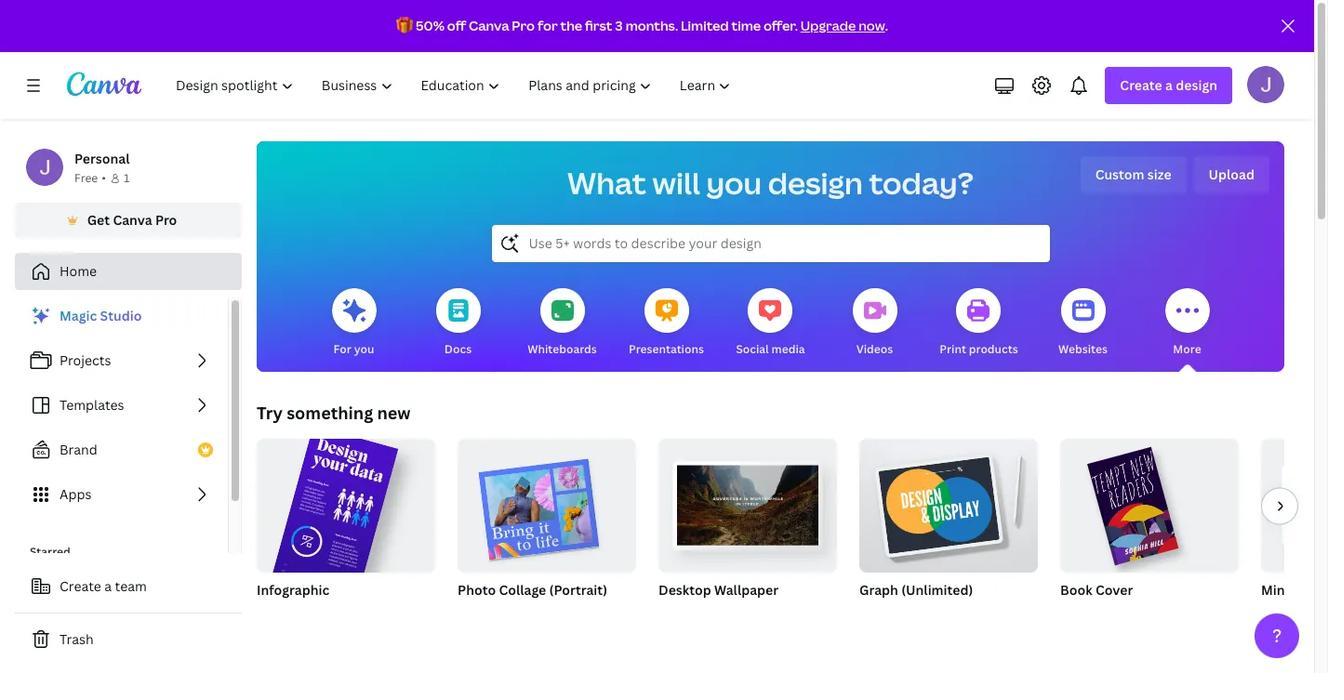 Task type: vqa. For each thing, say whether or not it's contained in the screenshot.
Apps button
no



Task type: locate. For each thing, give the bounding box(es) containing it.
studio
[[100, 307, 142, 325]]

cover
[[1095, 581, 1133, 599]]

0 horizontal spatial create
[[60, 578, 101, 595]]

mind
[[1261, 581, 1293, 599]]

None search field
[[492, 225, 1050, 262]]

group for desktop wallpaper
[[658, 432, 837, 573]]

Search search field
[[529, 226, 1012, 261]]

book
[[1060, 581, 1092, 599]]

a inside the create a design dropdown button
[[1165, 76, 1173, 94]]

pro up home link
[[155, 211, 177, 229]]

now
[[859, 17, 885, 34]]

create a design button
[[1105, 67, 1232, 104]]

custom
[[1095, 166, 1144, 183]]

media
[[772, 341, 805, 357]]

create up custom size
[[1120, 76, 1162, 94]]

design left jacob simon icon
[[1176, 76, 1217, 94]]

graph (unlimited) group
[[859, 432, 1038, 623]]

1 horizontal spatial design
[[1176, 76, 1217, 94]]

more
[[1173, 341, 1201, 357]]

1 vertical spatial canva
[[113, 211, 152, 229]]

you right for
[[354, 341, 374, 357]]

design inside dropdown button
[[1176, 76, 1217, 94]]

a up size
[[1165, 76, 1173, 94]]

1 vertical spatial pro
[[155, 211, 177, 229]]

a
[[1165, 76, 1173, 94], [104, 578, 112, 595]]

group for infographic
[[254, 426, 435, 663]]

templates
[[60, 396, 124, 414]]

desktop wallpaper
[[658, 581, 779, 599]]

canva
[[469, 17, 509, 34], [113, 211, 152, 229]]

the
[[560, 17, 582, 34]]

×
[[1291, 605, 1296, 621]]

graph (unlimited)
[[859, 581, 973, 599]]

a inside create a team button
[[104, 578, 112, 595]]

0 horizontal spatial design
[[768, 163, 863, 203]]

1 vertical spatial you
[[354, 341, 374, 357]]

apps
[[60, 485, 91, 503]]

1 horizontal spatial create
[[1120, 76, 1162, 94]]

.
[[885, 17, 888, 34]]

graph
[[859, 581, 898, 599]]

a for team
[[104, 578, 112, 595]]

0 vertical spatial design
[[1176, 76, 1217, 94]]

canva inside 'get canva pro' button
[[113, 211, 152, 229]]

0 vertical spatial create
[[1120, 76, 1162, 94]]

personal
[[74, 150, 130, 167]]

create for create a design
[[1120, 76, 1162, 94]]

something
[[287, 402, 373, 424]]

apps link
[[15, 476, 228, 513]]

social media
[[736, 341, 805, 357]]

projects link
[[15, 342, 228, 379]]

list
[[15, 298, 228, 513]]

create inside dropdown button
[[1120, 76, 1162, 94]]

create inside button
[[60, 578, 101, 595]]

1 vertical spatial design
[[768, 163, 863, 203]]

off
[[447, 17, 466, 34]]

(unlimited)
[[901, 581, 973, 599]]

group for photo collage (portrait)
[[458, 432, 636, 573]]

docs button
[[436, 275, 480, 372]]

get canva pro button
[[15, 203, 242, 238]]

1 vertical spatial create
[[60, 578, 101, 595]]

1 horizontal spatial a
[[1165, 76, 1173, 94]]

mind map 1920 × 1080 
[[1261, 581, 1328, 621]]

design up search 'search field'
[[768, 163, 863, 203]]

presentations
[[629, 341, 704, 357]]

time
[[731, 17, 761, 34]]

photo collage (portrait) group
[[458, 432, 636, 623]]

videos
[[856, 341, 893, 357]]

0 vertical spatial a
[[1165, 76, 1173, 94]]

a left team at the left
[[104, 578, 112, 595]]

create down the starred
[[60, 578, 101, 595]]

create
[[1120, 76, 1162, 94], [60, 578, 101, 595]]

today?
[[869, 163, 974, 203]]

upload
[[1209, 166, 1255, 183]]

offer.
[[763, 17, 798, 34]]

home
[[60, 262, 97, 280]]

0 vertical spatial canva
[[469, 17, 509, 34]]

pro left for
[[512, 17, 535, 34]]

you
[[706, 163, 762, 203], [354, 341, 374, 357]]

0 vertical spatial pro
[[512, 17, 535, 34]]

pro
[[512, 17, 535, 34], [155, 211, 177, 229]]

book cover group
[[1060, 432, 1239, 623]]

new
[[377, 402, 411, 424]]

canva right get
[[113, 211, 152, 229]]

0 vertical spatial you
[[706, 163, 762, 203]]

create a design
[[1120, 76, 1217, 94]]

1 horizontal spatial pro
[[512, 17, 535, 34]]

1 horizontal spatial canva
[[469, 17, 509, 34]]

canva right the off
[[469, 17, 509, 34]]

desktop
[[658, 581, 711, 599]]

print products button
[[940, 275, 1018, 372]]

🎁 50% off canva pro for the first 3 months. limited time offer. upgrade now .
[[396, 17, 888, 34]]

will
[[652, 163, 700, 203]]

free •
[[74, 170, 106, 186]]

free
[[74, 170, 98, 186]]

social
[[736, 341, 769, 357]]

1920
[[1261, 605, 1288, 621]]

upgrade
[[800, 17, 856, 34]]

0 horizontal spatial a
[[104, 578, 112, 595]]

0 horizontal spatial you
[[354, 341, 374, 357]]

group
[[254, 426, 435, 663], [458, 432, 636, 573], [658, 432, 837, 573], [859, 432, 1038, 573], [1060, 432, 1239, 573], [1261, 439, 1328, 573]]

0 horizontal spatial canva
[[113, 211, 152, 229]]

1
[[124, 170, 130, 186]]

design
[[1176, 76, 1217, 94], [768, 163, 863, 203]]

whiteboards
[[527, 341, 597, 357]]

what
[[567, 163, 646, 203]]

for
[[537, 17, 558, 34]]

0 horizontal spatial pro
[[155, 211, 177, 229]]

1 vertical spatial a
[[104, 578, 112, 595]]

you right will
[[706, 163, 762, 203]]

upgrade now button
[[800, 17, 885, 34]]



Task type: describe. For each thing, give the bounding box(es) containing it.
for
[[334, 341, 351, 357]]

pro inside button
[[155, 211, 177, 229]]

book cover
[[1060, 581, 1133, 599]]

50%
[[416, 17, 444, 34]]

get canva pro
[[87, 211, 177, 229]]

docs
[[444, 341, 472, 357]]

1080
[[1299, 605, 1327, 621]]

videos button
[[852, 275, 897, 372]]

create a team button
[[15, 568, 242, 605]]

magic
[[60, 307, 97, 325]]

🎁
[[396, 17, 413, 34]]

magic studio
[[60, 307, 142, 325]]

presentations button
[[629, 275, 704, 372]]

more button
[[1165, 275, 1209, 372]]

try
[[257, 402, 283, 424]]

1 horizontal spatial you
[[706, 163, 762, 203]]

custom size
[[1095, 166, 1171, 183]]

starred
[[30, 544, 70, 560]]

wallpaper
[[714, 581, 779, 599]]

print products
[[940, 341, 1018, 357]]

you inside for you button
[[354, 341, 374, 357]]

custom size button
[[1080, 156, 1186, 193]]

collage
[[499, 581, 546, 599]]

•
[[102, 170, 106, 186]]

infographic group
[[254, 426, 435, 663]]

upload button
[[1194, 156, 1269, 193]]

brand
[[60, 441, 97, 458]]

infographic
[[257, 581, 329, 599]]

list containing magic studio
[[15, 298, 228, 513]]

websites button
[[1058, 275, 1108, 372]]

products
[[969, 341, 1018, 357]]

try something new
[[257, 402, 411, 424]]

mind map group
[[1261, 439, 1328, 623]]

for you button
[[332, 275, 376, 372]]

top level navigation element
[[164, 67, 747, 104]]

templates link
[[15, 387, 228, 424]]

team
[[115, 578, 147, 595]]

get
[[87, 211, 110, 229]]

create a team
[[60, 578, 147, 595]]

limited
[[681, 17, 729, 34]]

websites
[[1058, 341, 1108, 357]]

a for design
[[1165, 76, 1173, 94]]

social media button
[[736, 275, 805, 372]]

(portrait)
[[549, 581, 607, 599]]

for you
[[334, 341, 374, 357]]

desktop wallpaper group
[[658, 432, 837, 623]]

months.
[[626, 17, 678, 34]]

size
[[1147, 166, 1171, 183]]

magic studio link
[[15, 298, 228, 335]]

group for mind map
[[1261, 439, 1328, 573]]

brand link
[[15, 432, 228, 469]]

create for create a team
[[60, 578, 101, 595]]

photo
[[458, 581, 496, 599]]

print
[[940, 341, 966, 357]]

trash
[[60, 631, 94, 648]]

jacob simon image
[[1247, 66, 1284, 103]]

3
[[615, 17, 623, 34]]

trash link
[[15, 621, 242, 658]]

what will you design today?
[[567, 163, 974, 203]]

home link
[[15, 253, 242, 290]]

whiteboards button
[[527, 275, 597, 372]]

first
[[585, 17, 612, 34]]

photo collage (portrait)
[[458, 581, 607, 599]]

map
[[1296, 581, 1324, 599]]

projects
[[60, 352, 111, 369]]



